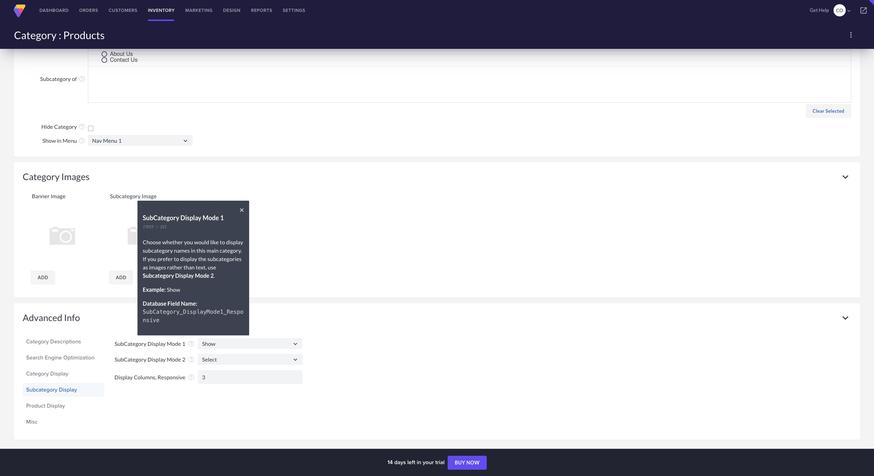 Task type: describe. For each thing, give the bounding box(es) containing it.
mode inside 'choose whether you would like to display subcategory names in this main category. if you prefer to display the subcategories as images rather than text, use subcategory display mode 2 .'
[[195, 272, 210, 279]]

product
[[26, 402, 45, 410]]

use
[[208, 264, 216, 271]]

rather
[[167, 264, 183, 271]]

search
[[26, 354, 43, 362]]

display for subcategory display
[[59, 386, 77, 394]]

contact
[[110, 57, 129, 63]]

prefer
[[158, 256, 173, 262]]

help_outline inside display columns, responsive help_outline
[[188, 374, 195, 381]]

display inside display columns, responsive help_outline
[[115, 374, 133, 381]]

mode for subcategory display mode 1 [text : 25]
[[203, 214, 219, 222]]

subcategory for subcategory of help_outline
[[40, 75, 71, 82]]

1 horizontal spatial to
[[220, 239, 225, 246]]

advanced
[[23, 312, 62, 323]]

category for name
[[38, 24, 61, 31]]

subcategories
[[208, 256, 242, 262]]

the
[[198, 256, 207, 262]]

buy
[[455, 460, 466, 466]]

1 vertical spatial subcategory
[[115, 340, 147, 347]]

text,
[[196, 264, 207, 271]]

show in menu help_outline
[[42, 137, 86, 144]]

subcategory display link
[[26, 384, 101, 396]]

us for contact us
[[131, 57, 138, 63]]

banner
[[32, 193, 50, 199]]

add for banner
[[38, 275, 48, 280]]

names
[[174, 247, 190, 254]]

help_outline inside subcategory of help_outline
[[79, 75, 86, 82]]

category for descriptions
[[26, 337, 49, 346]]

co
[[837, 7, 844, 13]]

misc link
[[26, 416, 101, 428]]

display for subcategory display mode 1 [text : 25]
[[181, 214, 202, 222]]

subcategory_displaymode1_respo
[[143, 309, 244, 315]]

category : products
[[14, 29, 105, 41]]

 link
[[854, 0, 875, 21]]

subcategory for subcategory image
[[110, 193, 141, 199]]

category descriptions link
[[26, 336, 101, 348]]

orders
[[79, 7, 98, 14]]

than
[[184, 264, 195, 271]]

dashboard
[[39, 7, 69, 14]]

14 days left in your trial
[[388, 458, 446, 466]]

subcategory display
[[26, 386, 77, 394]]

customers
[[109, 7, 138, 14]]

subcategory display mode 2 help_outline
[[115, 356, 195, 363]]

add link for subcategory
[[109, 270, 133, 284]]

in inside 'choose whether you would like to display subcategory names in this main category. if you prefer to display the subcategories as images rather than text, use subcategory display mode 2 .'
[[191, 247, 196, 254]]

inventory
[[148, 7, 175, 14]]

0 horizontal spatial display
[[180, 256, 197, 262]]


[[860, 6, 868, 15]]

buy now link
[[448, 456, 487, 470]]

subcategory for help_outline
[[115, 356, 147, 363]]

images
[[61, 171, 90, 182]]

hide category help_outline
[[41, 123, 86, 130]]

1 vertical spatial you
[[147, 256, 156, 262]]

subcategory of help_outline
[[40, 75, 86, 82]]


[[846, 8, 853, 14]]

more_vert button
[[845, 28, 859, 42]]

help_outline inside the subcategory display mode 2 help_outline
[[188, 356, 195, 363]]

like
[[210, 239, 219, 246]]

contact us
[[110, 57, 138, 63]]

category name help_outline
[[37, 24, 86, 31]]

: inside 'subcategory display mode 1 [text : 25]'
[[156, 225, 158, 229]]

us for about us
[[126, 51, 133, 57]]

database
[[143, 300, 167, 307]]

category for display
[[26, 370, 49, 378]]

category.
[[220, 247, 242, 254]]

product display
[[26, 402, 65, 410]]

category display
[[26, 370, 68, 378]]

help
[[819, 7, 830, 13]]

14
[[388, 458, 393, 466]]

expand_more for category images
[[840, 171, 852, 183]]

category display link
[[26, 368, 101, 380]]

banner image
[[32, 193, 66, 199]]

0 vertical spatial you
[[184, 239, 193, 246]]

settings
[[283, 7, 306, 14]]

id
[[71, 8, 77, 15]]

subcategory for subcategory display
[[26, 386, 58, 394]]

images
[[149, 264, 166, 271]]

main
[[207, 247, 219, 254]]

as
[[143, 264, 148, 271]]

now
[[467, 460, 480, 466]]

field
[[168, 300, 180, 307]]

example: show
[[143, 286, 180, 293]]

search engine optimization
[[26, 354, 95, 362]]

example:
[[143, 286, 166, 293]]

* id help_outline 136
[[68, 8, 98, 15]]

mode for subcategory display mode 2 help_outline
[[167, 356, 181, 363]]

days
[[395, 458, 406, 466]]

dashboard link
[[34, 0, 74, 21]]



Task type: locate. For each thing, give the bounding box(es) containing it.
1 vertical spatial :
[[156, 225, 158, 229]]

: left 25]
[[156, 225, 158, 229]]

optimization
[[63, 354, 95, 362]]

1 horizontal spatial show
[[167, 286, 180, 293]]

mode inside 'subcategory display mode 1 [text : 25]'
[[203, 214, 219, 222]]

whether
[[162, 239, 183, 246]]

product display link
[[26, 400, 101, 412]]

marketing
[[185, 7, 213, 14]]

show inside show in menu help_outline
[[42, 137, 56, 144]]

0 horizontal spatial 1
[[182, 340, 185, 347]]

1 vertical spatial 
[[292, 340, 299, 348]]

subcategory
[[40, 75, 71, 82], [110, 193, 141, 199], [143, 272, 174, 279], [26, 386, 58, 394]]

reports
[[251, 7, 272, 14]]

:
[[59, 29, 61, 41], [156, 225, 158, 229]]

co 
[[837, 7, 853, 14]]

display inside 'choose whether you would like to display subcategory names in this main category. if you prefer to display the subcategories as images rather than text, use subcategory display mode 2 .'
[[175, 272, 194, 279]]

show up field
[[167, 286, 180, 293]]

help_outline inside hide category help_outline
[[79, 123, 86, 130]]

mode inside the subcategory display mode 2 help_outline
[[167, 356, 181, 363]]

1 horizontal spatial :
[[156, 225, 158, 229]]

help_outline inside category name help_outline
[[79, 24, 86, 31]]

to right the like
[[220, 239, 225, 246]]

image up "[text"
[[142, 193, 157, 199]]

display down subcategory display
[[47, 402, 65, 410]]

display up would
[[181, 214, 202, 222]]

1 horizontal spatial image
[[142, 193, 157, 199]]

2 add from the left
[[116, 275, 126, 280]]

mode down text,
[[195, 272, 210, 279]]

add link for banner
[[31, 270, 55, 284]]

subcategory up the columns,
[[115, 356, 147, 363]]

0 vertical spatial in
[[57, 137, 62, 144]]

mode up the like
[[203, 214, 219, 222]]

you up names
[[184, 239, 193, 246]]

subcategory up the subcategory display mode 2 help_outline
[[115, 340, 147, 347]]

to up rather on the bottom left of the page
[[174, 256, 179, 262]]

1 horizontal spatial you
[[184, 239, 193, 246]]

2 vertical spatial subcategory
[[115, 356, 147, 363]]

database field name: subcategory_displaymode1_respo nsive
[[143, 300, 244, 324]]

mode up responsive
[[167, 356, 181, 363]]

display
[[181, 214, 202, 222], [175, 272, 194, 279], [148, 340, 166, 347], [148, 356, 166, 363], [50, 370, 68, 378], [115, 374, 133, 381], [59, 386, 77, 394], [47, 402, 65, 410]]

in right left
[[417, 458, 422, 466]]

1 horizontal spatial 1
[[220, 214, 224, 222]]

subcategory
[[143, 247, 173, 254]]

name
[[62, 24, 77, 31]]

category images
[[23, 171, 90, 182]]

0 vertical spatial 1
[[220, 214, 224, 222]]

engine
[[45, 354, 62, 362]]

subcategory inside 'choose whether you would like to display subcategory names in this main category. if you prefer to display the subcategories as images rather than text, use subcategory display mode 2 .'
[[143, 272, 174, 279]]

category descriptions
[[26, 337, 81, 346]]

1
[[220, 214, 224, 222], [182, 340, 185, 347]]

None text field
[[198, 338, 303, 349]]

in left this
[[191, 247, 196, 254]]

image for subcategory image
[[142, 193, 157, 199]]

2 vertical spatial in
[[417, 458, 422, 466]]

0 vertical spatial to
[[220, 239, 225, 246]]

subcategory up 25]
[[143, 214, 179, 222]]

display up the subcategory display mode 2 help_outline
[[148, 340, 166, 347]]

category inside category name help_outline
[[38, 24, 61, 31]]

display for product display
[[47, 402, 65, 410]]

info
[[64, 312, 80, 323]]

subcategory display mode 1
[[115, 340, 185, 347]]

1 for subcategory display mode 1 [text : 25]
[[220, 214, 224, 222]]

1 image from the left
[[51, 193, 66, 199]]

0 horizontal spatial add link
[[31, 270, 55, 284]]

display inside the subcategory display mode 2 help_outline
[[148, 356, 166, 363]]

design
[[223, 7, 241, 14]]

None number field
[[198, 370, 303, 384]]

help_outline
[[79, 8, 86, 15], [79, 24, 86, 31], [79, 75, 86, 82], [79, 123, 86, 130], [79, 137, 86, 144], [188, 341, 195, 348], [188, 356, 195, 363], [188, 374, 195, 381]]

display for subcategory display mode 1
[[148, 340, 166, 347]]

help_outline inside show in menu help_outline
[[79, 137, 86, 144]]

subcategory
[[143, 214, 179, 222], [115, 340, 147, 347], [115, 356, 147, 363]]

add link
[[31, 270, 55, 284], [109, 270, 133, 284]]

0 horizontal spatial show
[[42, 137, 56, 144]]

1 for subcategory display mode 1
[[182, 340, 185, 347]]

responsive
[[158, 374, 185, 381]]

0 vertical spatial expand_more
[[840, 171, 852, 183]]

category inside hide category help_outline
[[54, 123, 77, 130]]

category
[[38, 24, 61, 31], [14, 29, 57, 41], [54, 123, 77, 130], [23, 171, 60, 182], [26, 337, 49, 346], [26, 370, 49, 378]]

 for 2
[[292, 356, 299, 363]]

expand_more for advanced info
[[840, 312, 852, 324]]

descriptions
[[50, 337, 81, 346]]

1 horizontal spatial display
[[226, 239, 243, 246]]

1 vertical spatial to
[[174, 256, 179, 262]]

display for category display
[[50, 370, 68, 378]]

show down hide
[[42, 137, 56, 144]]

display up than
[[180, 256, 197, 262]]

0 vertical spatial 2
[[211, 272, 214, 279]]

2 vertical spatial 
[[292, 356, 299, 363]]

clear selected
[[813, 108, 845, 114]]

.
[[214, 272, 215, 279]]

1 horizontal spatial 2
[[211, 272, 214, 279]]

subcategory inside subcategory of help_outline
[[40, 75, 71, 82]]

2 add link from the left
[[109, 270, 133, 284]]

choose
[[143, 239, 161, 246]]

0 horizontal spatial you
[[147, 256, 156, 262]]

0 horizontal spatial add
[[38, 275, 48, 280]]

columns,
[[134, 374, 157, 381]]

menu
[[63, 137, 77, 144]]

display
[[226, 239, 243, 246], [180, 256, 197, 262]]

us
[[126, 51, 133, 57], [131, 57, 138, 63]]

subcategory display mode 1 [text : 25]
[[143, 214, 224, 229]]

to
[[220, 239, 225, 246], [174, 256, 179, 262]]

1 vertical spatial display
[[180, 256, 197, 262]]

in left menu
[[57, 137, 62, 144]]

mode up the subcategory display mode 2 help_outline
[[167, 340, 181, 347]]

clear selected link
[[806, 104, 852, 118]]

image right 'banner'
[[51, 193, 66, 199]]

more_vert
[[847, 31, 856, 39]]

in inside show in menu help_outline
[[57, 137, 62, 144]]

subcategory inside the subcategory display mode 2 help_outline
[[115, 356, 147, 363]]

1 add link from the left
[[31, 270, 55, 284]]


[[182, 137, 189, 144], [292, 340, 299, 348], [292, 356, 299, 363]]

search engine optimization link
[[26, 352, 101, 364]]

display up category.
[[226, 239, 243, 246]]

category for :
[[14, 29, 57, 41]]

1 vertical spatial expand_more
[[840, 312, 852, 324]]

mode for subcategory display mode 1
[[167, 340, 181, 347]]

display down subcategory display mode 1
[[148, 356, 166, 363]]

category for images
[[23, 171, 60, 182]]

1 vertical spatial 1
[[182, 340, 185, 347]]

selected
[[826, 108, 845, 114]]

2 inside the subcategory display mode 2 help_outline
[[182, 356, 185, 363]]

name:
[[181, 300, 197, 307]]

about us
[[110, 51, 133, 57]]

1 vertical spatial show
[[167, 286, 180, 293]]

us right about
[[126, 51, 133, 57]]

subcategory for [text
[[143, 214, 179, 222]]

1 vertical spatial in
[[191, 247, 196, 254]]

None text field
[[88, 135, 193, 146], [198, 354, 303, 365], [88, 135, 193, 146], [198, 354, 303, 365]]

 for help_outline
[[182, 137, 189, 144]]

2 up responsive
[[182, 356, 185, 363]]

products
[[63, 29, 105, 41]]

get
[[810, 7, 818, 13]]

add
[[38, 275, 48, 280], [116, 275, 126, 280]]

subcategory image
[[110, 193, 157, 199]]

2 image from the left
[[142, 193, 157, 199]]

clear
[[813, 108, 825, 114]]

2 inside 'choose whether you would like to display subcategory names in this main category. if you prefer to display the subcategories as images rather than text, use subcategory display mode 2 .'
[[211, 272, 214, 279]]

0 horizontal spatial image
[[51, 193, 66, 199]]

0 vertical spatial display
[[226, 239, 243, 246]]

0 horizontal spatial :
[[59, 29, 61, 41]]

0 horizontal spatial to
[[174, 256, 179, 262]]

1 vertical spatial 2
[[182, 356, 185, 363]]

you right if
[[147, 256, 156, 262]]

your
[[423, 458, 434, 466]]

if
[[143, 256, 146, 262]]

about
[[110, 51, 125, 57]]

you
[[184, 239, 193, 246], [147, 256, 156, 262]]

misc
[[26, 418, 37, 426]]

advanced info
[[23, 312, 80, 323]]

us right contact
[[131, 57, 138, 63]]

display columns, responsive help_outline
[[115, 374, 195, 381]]

1 up category.
[[220, 214, 224, 222]]

expand_more
[[840, 171, 852, 183], [840, 312, 852, 324]]

0 vertical spatial :
[[59, 29, 61, 41]]

display down category display link
[[59, 386, 77, 394]]

2 horizontal spatial in
[[417, 458, 422, 466]]

of
[[72, 75, 77, 82]]

mode
[[203, 214, 219, 222], [195, 272, 210, 279], [167, 340, 181, 347], [167, 356, 181, 363]]

show
[[42, 137, 56, 144], [167, 286, 180, 293]]

1 horizontal spatial add link
[[109, 270, 133, 284]]

[text
[[143, 225, 154, 229]]

image for banner image
[[51, 193, 66, 199]]

hide
[[41, 123, 53, 130]]

0 horizontal spatial 2
[[182, 356, 185, 363]]

1 add from the left
[[38, 275, 48, 280]]

0 vertical spatial subcategory
[[143, 214, 179, 222]]

display down than
[[175, 272, 194, 279]]

trial
[[436, 458, 445, 466]]

would
[[194, 239, 209, 246]]

2 expand_more from the top
[[840, 312, 852, 324]]

add for subcategory
[[116, 275, 126, 280]]

display down search engine optimization
[[50, 370, 68, 378]]

subcategory inside 'subcategory display mode 1 [text : 25]'
[[143, 214, 179, 222]]

display inside 'subcategory display mode 1 [text : 25]'
[[181, 214, 202, 222]]

: left name
[[59, 29, 61, 41]]

display for subcategory display mode 2 help_outline
[[148, 356, 166, 363]]

help_outline inside * id help_outline 136
[[79, 8, 86, 15]]

0 vertical spatial 
[[182, 137, 189, 144]]

1 horizontal spatial add
[[116, 275, 126, 280]]

*
[[68, 9, 70, 15]]

2 down 'use'
[[211, 272, 214, 279]]

get help
[[810, 7, 830, 13]]

buy now
[[455, 460, 480, 466]]

1 inside 'subcategory display mode 1 [text : 25]'
[[220, 214, 224, 222]]

left
[[408, 458, 416, 466]]

1 expand_more from the top
[[840, 171, 852, 183]]

display left the columns,
[[115, 374, 133, 381]]

1 down subcategory_displaymode1_respo on the left
[[182, 340, 185, 347]]

1 horizontal spatial in
[[191, 247, 196, 254]]

this
[[197, 247, 206, 254]]

0 horizontal spatial in
[[57, 137, 62, 144]]

0 vertical spatial show
[[42, 137, 56, 144]]



Task type: vqa. For each thing, say whether or not it's contained in the screenshot.
Text inside Photo Alt Text help_outline
no



